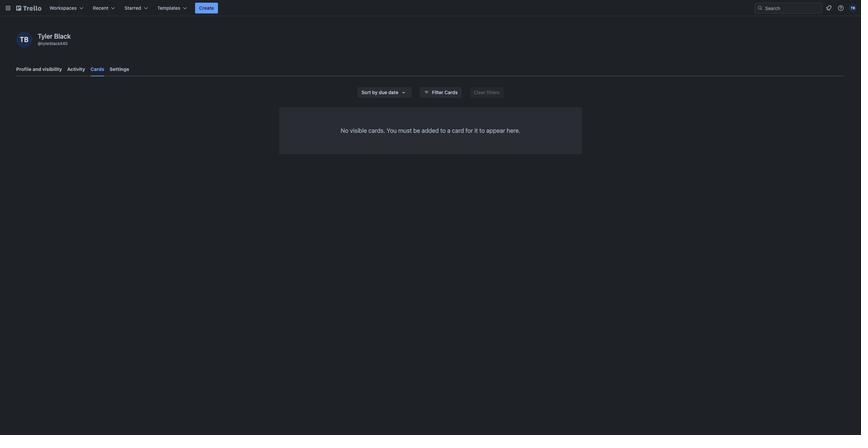 Task type: vqa. For each thing, say whether or not it's contained in the screenshot.
Greg Robinson (gregrobinson96) icon
no



Task type: locate. For each thing, give the bounding box(es) containing it.
tylerblack440
[[41, 41, 68, 46]]

to right 'it'
[[479, 127, 485, 134]]

added
[[422, 127, 439, 134]]

cards.
[[369, 127, 385, 134]]

sort
[[362, 89, 371, 95]]

cards
[[90, 66, 104, 72], [445, 89, 458, 95]]

profile and visibility link
[[16, 63, 62, 75]]

1 horizontal spatial tyler black (tylerblack440) image
[[849, 4, 857, 12]]

activity link
[[67, 63, 85, 75]]

a
[[447, 127, 451, 134]]

0 horizontal spatial cards
[[90, 66, 104, 72]]

filter
[[432, 89, 443, 95]]

starred button
[[121, 3, 152, 13]]

1 vertical spatial cards
[[445, 89, 458, 95]]

cards right activity
[[90, 66, 104, 72]]

and
[[33, 66, 41, 72]]

cards right the filter
[[445, 89, 458, 95]]

settings
[[110, 66, 129, 72]]

Search field
[[763, 3, 822, 13]]

no
[[341, 127, 348, 134]]

open information menu image
[[838, 5, 844, 11]]

to
[[440, 127, 446, 134], [479, 127, 485, 134]]

tyler black (tylerblack440) image
[[849, 4, 857, 12], [16, 32, 32, 48]]

tyler black (tylerblack440) image left @
[[16, 32, 32, 48]]

1 vertical spatial tyler black (tylerblack440) image
[[16, 32, 32, 48]]

0 notifications image
[[825, 4, 833, 12]]

by
[[372, 89, 378, 95]]

profile
[[16, 66, 31, 72]]

to left the a
[[440, 127, 446, 134]]

create button
[[195, 3, 218, 13]]

1 horizontal spatial to
[[479, 127, 485, 134]]

be
[[413, 127, 420, 134]]

search image
[[758, 5, 763, 11]]

clear
[[474, 89, 486, 95]]

for
[[466, 127, 473, 134]]

0 horizontal spatial to
[[440, 127, 446, 134]]

1 horizontal spatial cards
[[445, 89, 458, 95]]

starred
[[125, 5, 141, 11]]

filters
[[487, 89, 500, 95]]

due
[[379, 89, 387, 95]]

0 horizontal spatial tyler black (tylerblack440) image
[[16, 32, 32, 48]]

cards link
[[90, 63, 104, 76]]

clear filters
[[474, 89, 500, 95]]

settings link
[[110, 63, 129, 75]]

tyler black @ tylerblack440
[[38, 32, 71, 46]]

@
[[38, 41, 41, 46]]

tyler black (tylerblack440) image right open information menu image
[[849, 4, 857, 12]]

0 vertical spatial tyler black (tylerblack440) image
[[849, 4, 857, 12]]



Task type: describe. For each thing, give the bounding box(es) containing it.
create
[[199, 5, 214, 11]]

cards inside button
[[445, 89, 458, 95]]

here.
[[507, 127, 520, 134]]

2 to from the left
[[479, 127, 485, 134]]

date
[[388, 89, 398, 95]]

templates
[[157, 5, 180, 11]]

primary element
[[0, 0, 861, 16]]

back to home image
[[16, 3, 41, 13]]

must
[[398, 127, 412, 134]]

profile and visibility
[[16, 66, 62, 72]]

recent
[[93, 5, 108, 11]]

filter cards
[[432, 89, 458, 95]]

recent button
[[89, 3, 119, 13]]

0 vertical spatial cards
[[90, 66, 104, 72]]

activity
[[67, 66, 85, 72]]

sort by due date
[[362, 89, 398, 95]]

filter cards button
[[420, 87, 462, 98]]

tyler black (tylerblack440) image inside "primary" element
[[849, 4, 857, 12]]

sort by due date button
[[357, 87, 412, 98]]

workspaces
[[49, 5, 77, 11]]

1 to from the left
[[440, 127, 446, 134]]

you
[[387, 127, 397, 134]]

no visible cards. you must be added to a card for it to appear here.
[[341, 127, 520, 134]]

tyler
[[38, 32, 53, 40]]

templates button
[[153, 3, 191, 13]]

workspaces button
[[45, 3, 87, 13]]

it
[[475, 127, 478, 134]]

black
[[54, 32, 71, 40]]

visibility
[[42, 66, 62, 72]]

appear
[[486, 127, 505, 134]]

clear filters button
[[470, 87, 504, 98]]

visible
[[350, 127, 367, 134]]

card
[[452, 127, 464, 134]]



